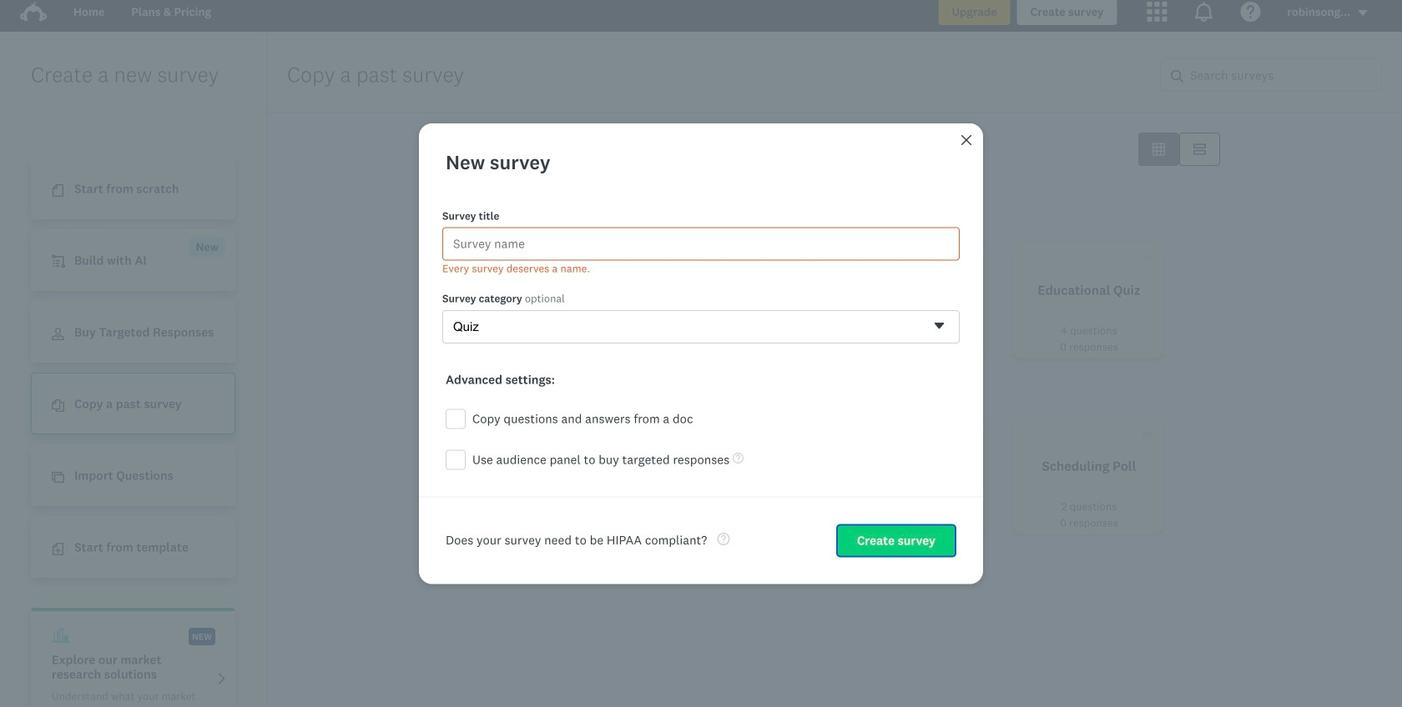 Task type: describe. For each thing, give the bounding box(es) containing it.
grid image
[[1153, 143, 1165, 156]]

Search surveys field
[[1184, 59, 1382, 91]]

1 brand logo image from the top
[[20, 0, 47, 25]]

document image
[[52, 185, 64, 197]]

chevronright image
[[215, 673, 228, 686]]

documentplus image
[[52, 544, 64, 556]]

documentclone image
[[52, 400, 64, 413]]

Survey name field
[[442, 227, 960, 261]]

2 brand logo image from the top
[[20, 2, 47, 22]]

user image
[[52, 328, 64, 341]]

clone image
[[52, 472, 64, 484]]

notification center icon image
[[1194, 2, 1214, 22]]

help image
[[717, 533, 730, 546]]



Task type: locate. For each thing, give the bounding box(es) containing it.
search image
[[1171, 70, 1184, 83]]

textboxmultiple image
[[1194, 143, 1206, 156]]

close image
[[960, 133, 973, 147], [962, 135, 972, 145]]

starfilled image
[[787, 252, 800, 265], [1141, 252, 1154, 265], [1141, 428, 1154, 441]]

dialog
[[419, 123, 983, 585]]

brand logo image
[[20, 0, 47, 25], [20, 2, 47, 22]]

help icon image
[[1241, 2, 1261, 22]]

products icon image
[[1147, 2, 1167, 22], [1147, 2, 1167, 22]]

help image
[[733, 453, 744, 464]]

dropdown arrow icon image
[[1357, 7, 1369, 19], [1359, 10, 1368, 16]]

starfilled image
[[610, 252, 623, 265]]



Task type: vqa. For each thing, say whether or not it's contained in the screenshot.
Dropdown arrow icon
no



